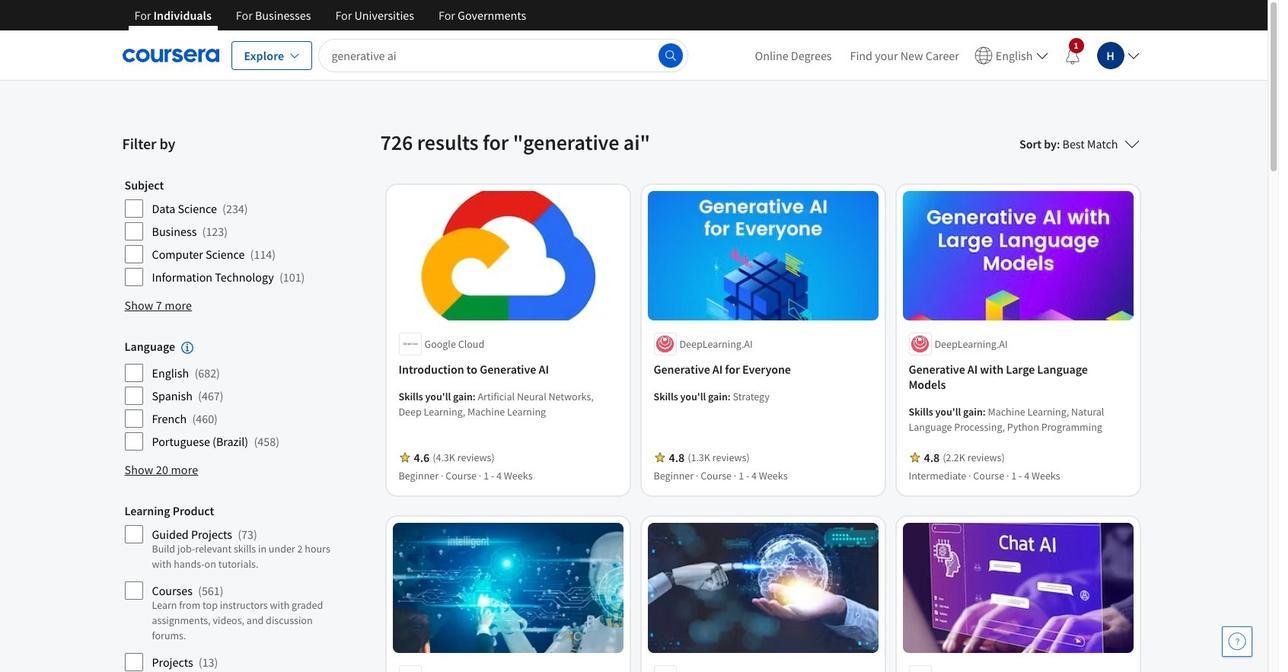 Task type: describe. For each thing, give the bounding box(es) containing it.
1 (4.8 stars) element from the left
[[669, 451, 685, 466]]

1 group from the top
[[125, 178, 342, 290]]

2 group from the top
[[125, 339, 342, 455]]

help center image
[[1229, 633, 1247, 651]]

information about this filter group image
[[181, 342, 194, 354]]

2 (4.8 stars) element from the left
[[924, 451, 940, 466]]



Task type: locate. For each thing, give the bounding box(es) containing it.
group
[[125, 178, 342, 290], [125, 339, 342, 455], [125, 504, 342, 673]]

None search field
[[319, 38, 688, 72]]

menu
[[746, 30, 1146, 80]]

banner navigation
[[122, 0, 539, 42]]

(4.8 stars) element
[[669, 451, 685, 466], [924, 451, 940, 466]]

1 horizontal spatial (4.8 stars) element
[[924, 451, 940, 466]]

0 vertical spatial group
[[125, 178, 342, 290]]

3 group from the top
[[125, 504, 342, 673]]

0 horizontal spatial (4.8 stars) element
[[669, 451, 685, 466]]

What do you want to learn? text field
[[319, 38, 688, 72]]

(4.6 stars) element
[[414, 451, 430, 466]]

2 vertical spatial group
[[125, 504, 342, 673]]

coursera image
[[122, 43, 219, 67]]

1 vertical spatial group
[[125, 339, 342, 455]]



Task type: vqa. For each thing, say whether or not it's contained in the screenshot.
The '(4.8 Stars)' element
yes



